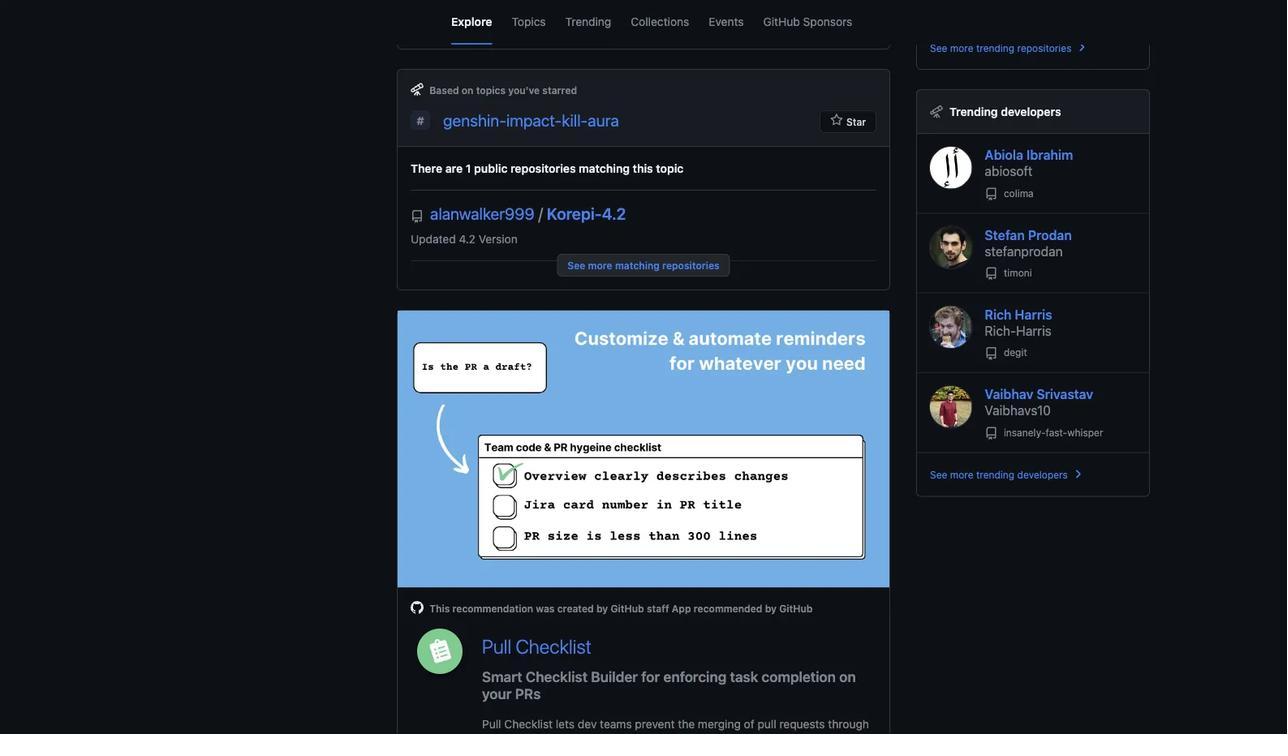 Task type: locate. For each thing, give the bounding box(es) containing it.
vaibhavs10
[[985, 403, 1052, 419]]

github
[[475, 14, 512, 27], [764, 15, 800, 28], [611, 603, 645, 614], [780, 603, 813, 614]]

checklist up the prs
[[526, 668, 588, 685]]

github sponsors link
[[764, 0, 853, 45]]

requests
[[780, 718, 825, 732]]

1 vertical spatial more
[[588, 260, 613, 271]]

collections
[[631, 15, 690, 28]]

@vaibhavs10 image
[[931, 387, 972, 428]]

pull inside pull checklist lets dev teams prevent the merging of pull requests through
[[482, 718, 501, 732]]

0 vertical spatial pull
[[482, 636, 512, 658]]

2 vertical spatial see
[[931, 470, 948, 481]]

trending
[[566, 15, 612, 28], [950, 105, 998, 118]]

repo image
[[985, 348, 998, 361]]

1 vertical spatial the
[[678, 718, 695, 732]]

matching down korepi-4.2 link
[[615, 260, 660, 271]]

see down korepi-
[[568, 260, 586, 271]]

more inside see more matching repositories link
[[588, 260, 613, 271]]

colima link
[[985, 188, 1034, 201]]

degit
[[1002, 347, 1028, 359]]

developers left chevron right image
[[1018, 470, 1068, 481]]

1 pull from the top
[[482, 636, 512, 658]]

1 vertical spatial for
[[642, 668, 660, 685]]

pull
[[758, 718, 777, 732]]

the inside 'join senior developer advocate christina warren for all the latest developer, open source, and github news.'
[[704, 0, 721, 10]]

more inside see more trending developers link
[[951, 470, 974, 481]]

1 horizontal spatial 4.2
[[602, 204, 626, 223]]

more inside see more trending repositories link
[[951, 42, 974, 54]]

4.2 down alanwalker999
[[459, 232, 476, 246]]

open
[[813, 0, 840, 10]]

see up these results are generated by github computers element
[[931, 42, 948, 54]]

1 vertical spatial checklist
[[526, 668, 588, 685]]

star image
[[831, 114, 844, 127]]

latest
[[724, 0, 753, 10]]

0 vertical spatial matching
[[579, 161, 630, 175]]

repo image left timoni
[[985, 268, 998, 281]]

through
[[829, 718, 870, 732]]

0 vertical spatial the
[[704, 0, 721, 10]]

the right all
[[704, 0, 721, 10]]

repo image inside the timoni link
[[985, 268, 998, 281]]

see more trending developers link
[[931, 468, 1085, 481]]

this recommendation was generated by github computers image
[[411, 83, 424, 96]]

more up trending developers link
[[951, 42, 974, 54]]

the right prevent
[[678, 718, 695, 732]]

1 vertical spatial on
[[840, 668, 856, 685]]

pull down your
[[482, 718, 501, 732]]

checklist down this recommendation was created by github staff at the bottom of page
[[516, 636, 592, 658]]

#
[[417, 114, 424, 127]]

2 horizontal spatial repositories
[[1018, 42, 1072, 54]]

star button
[[820, 110, 877, 133]]

teams
[[600, 718, 632, 732]]

by right recommended
[[765, 603, 777, 614]]

see for see more trending developers
[[931, 470, 948, 481]]

0 horizontal spatial repositories
[[511, 161, 576, 175]]

checklist inside pull checklist lets dev teams prevent the merging of pull requests through
[[505, 718, 553, 732]]

1 vertical spatial harris
[[1017, 323, 1052, 339]]

alanwalker999 / korepi-4.2
[[430, 204, 626, 223]]

trending for trending
[[566, 15, 612, 28]]

1 horizontal spatial repositories
[[663, 260, 720, 271]]

harris down rich harris link
[[1017, 323, 1052, 339]]

see for see more matching repositories
[[568, 260, 586, 271]]

trending down insanely-
[[977, 470, 1015, 481]]

github down developer
[[475, 14, 512, 27]]

1 trending from the top
[[977, 42, 1015, 54]]

on
[[462, 84, 474, 96], [840, 668, 856, 685]]

0 vertical spatial on
[[462, 84, 474, 96]]

aura
[[588, 111, 619, 130]]

1 vertical spatial 4.2
[[459, 232, 476, 246]]

1
[[466, 161, 471, 175]]

0 vertical spatial 4.2
[[602, 204, 626, 223]]

1 horizontal spatial the
[[704, 0, 721, 10]]

korepi-
[[547, 204, 602, 223]]

checklist down the prs
[[505, 718, 553, 732]]

merging
[[698, 718, 741, 732]]

trending for repositories
[[977, 42, 1015, 54]]

news.
[[515, 14, 546, 27]]

pull
[[482, 636, 512, 658], [482, 718, 501, 732]]

1 vertical spatial developers
[[1018, 470, 1068, 481]]

4.2 up see more matching repositories at top
[[602, 204, 626, 223]]

developers up abiola ibrahim link
[[1001, 105, 1062, 118]]

1 horizontal spatial for
[[671, 0, 686, 10]]

topics
[[476, 84, 506, 96]]

0 vertical spatial trending
[[566, 15, 612, 28]]

0 vertical spatial for
[[671, 0, 686, 10]]

more
[[951, 42, 974, 54], [588, 260, 613, 271], [951, 470, 974, 481]]

app
[[672, 603, 691, 614]]

recommendation
[[453, 603, 534, 614]]

repo image left insanely-
[[985, 427, 998, 440]]

abiola ibrahim link
[[985, 147, 1074, 163]]

events
[[709, 15, 744, 28]]

see down @vaibhavs10 image
[[931, 470, 948, 481]]

chevron right image
[[1075, 41, 1088, 54]]

starred
[[543, 84, 577, 96]]

1 vertical spatial trending
[[977, 470, 1015, 481]]

github down the developer,
[[764, 15, 800, 28]]

0 horizontal spatial 4.2
[[459, 232, 476, 246]]

1 vertical spatial repositories
[[511, 161, 576, 175]]

4.2
[[602, 204, 626, 223], [459, 232, 476, 246]]

ibrahim
[[1027, 147, 1074, 163]]

developers
[[1001, 105, 1062, 118], [1018, 470, 1068, 481]]

genshin-impact-kill-aura link
[[443, 111, 619, 130]]

by right 'created'
[[597, 603, 608, 614]]

see
[[931, 42, 948, 54], [568, 260, 586, 271], [931, 470, 948, 481]]

for left all
[[671, 0, 686, 10]]

pull checklist image
[[428, 639, 453, 664]]

1 horizontal spatial trending
[[950, 105, 998, 118]]

insanely-fast-whisper
[[1002, 427, 1104, 438]]

smart checklist builder for enforcing task completion on your prs
[[482, 668, 856, 703]]

0 horizontal spatial trending
[[566, 15, 612, 28]]

1 vertical spatial pull
[[482, 718, 501, 732]]

trending down 'christina' at the top left of the page
[[566, 15, 612, 28]]

2 vertical spatial checklist
[[505, 718, 553, 732]]

0 vertical spatial repositories
[[1018, 42, 1072, 54]]

0 horizontal spatial the
[[678, 718, 695, 732]]

trending up trending developers link
[[977, 42, 1015, 54]]

based on topics you've starred
[[430, 84, 577, 96]]

1 vertical spatial trending
[[950, 105, 998, 118]]

0 vertical spatial more
[[951, 42, 974, 54]]

checklist
[[516, 636, 592, 658], [526, 668, 588, 685], [505, 718, 553, 732]]

more down @vaibhavs10 image
[[951, 470, 974, 481]]

1 horizontal spatial on
[[840, 668, 856, 685]]

0 vertical spatial trending
[[977, 42, 1015, 54]]

more down korepi-4.2 link
[[588, 260, 613, 271]]

vaibhav srivastav vaibhavs10
[[985, 387, 1094, 419]]

stefan prodan link
[[985, 227, 1073, 243]]

checklist inside smart checklist builder for enforcing task completion on your prs
[[526, 668, 588, 685]]

pull up the smart
[[482, 636, 512, 658]]

there are 1 public repositories matching this topic
[[411, 161, 684, 175]]

harris
[[1015, 307, 1053, 323], [1017, 323, 1052, 339]]

alanwalker999 link
[[430, 204, 539, 223]]

2 vertical spatial repositories
[[663, 260, 720, 271]]

topics
[[512, 15, 546, 28]]

harris right "rich"
[[1015, 307, 1053, 323]]

for right builder
[[642, 668, 660, 685]]

on up through
[[840, 668, 856, 685]]

abiola ibrahim abiosoft
[[985, 147, 1074, 179]]

repo image inside insanely-fast-whisper link
[[985, 427, 998, 440]]

2 trending from the top
[[977, 470, 1015, 481]]

more for see more trending repositories
[[951, 42, 974, 54]]

repo image inside colima link
[[985, 188, 998, 201]]

matching left the this
[[579, 161, 630, 175]]

on left topics
[[462, 84, 474, 96]]

repo image left "colima"
[[985, 188, 998, 201]]

trending right these results are generated by github computers element
[[950, 105, 998, 118]]

repo image
[[985, 188, 998, 201], [411, 210, 424, 223], [985, 268, 998, 281], [985, 427, 998, 440]]

kill-
[[562, 111, 588, 130]]

prevent
[[635, 718, 675, 732]]

2 vertical spatial more
[[951, 470, 974, 481]]

1 horizontal spatial by
[[765, 603, 777, 614]]

see more trending developers
[[931, 470, 1068, 481]]

repositories
[[1018, 42, 1072, 54], [511, 161, 576, 175], [663, 260, 720, 271]]

@abiosoft image
[[931, 147, 972, 189]]

0 vertical spatial see
[[931, 42, 948, 54]]

2 pull from the top
[[482, 718, 501, 732]]

repositories for see more matching repositories
[[663, 260, 720, 271]]

all
[[689, 0, 701, 10]]

checklist for smart checklist builder for enforcing task completion on your prs
[[526, 668, 588, 685]]

0 horizontal spatial by
[[597, 603, 608, 614]]

abiosoft
[[985, 164, 1033, 179]]

join senior developer advocate christina warren for all the latest developer, open source, and github news.
[[411, 0, 840, 27]]

0 vertical spatial checklist
[[516, 636, 592, 658]]

rich
[[985, 307, 1012, 323]]

0 horizontal spatial for
[[642, 668, 660, 685]]

0 vertical spatial harris
[[1015, 307, 1053, 323]]

github right recommended
[[780, 603, 813, 614]]

staff
[[647, 603, 670, 614]]

repo image for stefan prodan stefanprodan
[[985, 268, 998, 281]]

1 vertical spatial see
[[568, 260, 586, 271]]

events link
[[709, 0, 744, 45]]

checklist for pull checklist
[[516, 636, 592, 658]]

matching
[[579, 161, 630, 175], [615, 260, 660, 271]]



Task type: describe. For each thing, give the bounding box(es) containing it.
this recommendation was created by github staff
[[427, 603, 672, 614]]

senior
[[436, 0, 469, 10]]

enforcing
[[664, 668, 727, 685]]

rich harris rich-harris
[[985, 307, 1053, 339]]

chevron right image
[[1072, 468, 1085, 481]]

repo image for abiola ibrahim abiosoft
[[985, 188, 998, 201]]

whisper
[[1068, 427, 1104, 438]]

dev
[[578, 718, 597, 732]]

more for see more matching repositories
[[588, 260, 613, 271]]

timoni
[[1002, 267, 1033, 279]]

updated
[[411, 232, 456, 246]]

vaibhav srivastav link
[[985, 387, 1094, 402]]

pull checklist
[[482, 636, 592, 658]]

github inside the github sponsors link
[[764, 15, 800, 28]]

rich-
[[985, 323, 1017, 339]]

task
[[730, 668, 759, 685]]

checklist for pull checklist lets dev teams prevent the merging of pull requests through
[[505, 718, 553, 732]]

lets
[[556, 718, 575, 732]]

/
[[539, 204, 543, 223]]

prs
[[515, 686, 541, 703]]

timoni link
[[985, 267, 1033, 281]]

trending link
[[566, 0, 612, 45]]

see more matching repositories
[[568, 260, 720, 271]]

github left the staff
[[611, 603, 645, 614]]

your
[[482, 686, 512, 703]]

and
[[453, 14, 472, 27]]

based
[[430, 84, 459, 96]]

these results are generated by github computers element
[[931, 103, 944, 120]]

on inside smart checklist builder for enforcing task completion on your prs
[[840, 668, 856, 685]]

github inside 'join senior developer advocate christina warren for all the latest developer, open source, and github news.'
[[475, 14, 512, 27]]

pull for pull checklist
[[482, 636, 512, 658]]

these results are generated by github computers image
[[931, 105, 944, 118]]

you've
[[508, 84, 540, 96]]

repo image for vaibhav srivastav vaibhavs10
[[985, 427, 998, 440]]

impact-
[[507, 111, 562, 130]]

trending developers
[[950, 105, 1062, 118]]

genshin-
[[443, 111, 507, 130]]

are
[[446, 161, 463, 175]]

for inside 'join senior developer advocate christina warren for all the latest developer, open source, and github news.'
[[671, 0, 686, 10]]

for inside smart checklist builder for enforcing task completion on your prs
[[642, 668, 660, 685]]

was
[[536, 603, 555, 614]]

alanwalker999
[[430, 204, 535, 223]]

2 by from the left
[[765, 603, 777, 614]]

updated 4.2 version
[[411, 232, 518, 246]]

sponsors
[[803, 15, 853, 28]]

genshin-impact-kill-aura
[[443, 111, 619, 130]]

developer,
[[756, 0, 810, 10]]

pull checklist link
[[482, 636, 592, 658]]

1 vertical spatial matching
[[615, 260, 660, 271]]

join
[[411, 0, 433, 10]]

this
[[430, 603, 450, 614]]

smart
[[482, 668, 523, 685]]

stefan
[[985, 227, 1025, 243]]

explore link
[[451, 0, 493, 45]]

abiola
[[985, 147, 1024, 163]]

see for see more trending repositories
[[931, 42, 948, 54]]

insanely-
[[1004, 427, 1046, 438]]

repositories for see more trending repositories
[[1018, 42, 1072, 54]]

completion
[[762, 668, 836, 685]]

mark github image
[[411, 601, 424, 614]]

pull for pull checklist lets dev teams prevent the merging of pull requests through
[[482, 718, 501, 732]]

warren
[[631, 0, 668, 10]]

prodan
[[1029, 227, 1073, 243]]

of
[[744, 718, 755, 732]]

0 vertical spatial developers
[[1001, 105, 1062, 118]]

korepi-4.2 link
[[547, 204, 626, 223]]

srivastav
[[1037, 387, 1094, 402]]

trending for developers
[[977, 470, 1015, 481]]

@rich harris image
[[931, 307, 972, 348]]

degit link
[[985, 347, 1028, 361]]

github sponsors
[[764, 15, 853, 28]]

trending developers link
[[950, 105, 1062, 118]]

version
[[479, 232, 518, 246]]

see more matching repositories link
[[557, 254, 731, 277]]

stefanprodan
[[985, 243, 1063, 259]]

this recommendation was generated by github computers element
[[411, 83, 430, 96]]

developer
[[472, 0, 526, 10]]

trending for trending developers
[[950, 105, 998, 118]]

collections link
[[631, 0, 690, 45]]

repo image up updated at the left top of page
[[411, 210, 424, 223]]

source,
[[411, 14, 450, 27]]

topic
[[656, 161, 684, 175]]

1 by from the left
[[597, 603, 608, 614]]

insanely-fast-whisper link
[[985, 427, 1104, 440]]

builder
[[591, 668, 638, 685]]

colima
[[1002, 188, 1034, 199]]

recommended
[[694, 603, 763, 614]]

more for see more trending developers
[[951, 470, 974, 481]]

created
[[558, 603, 594, 614]]

star
[[847, 116, 866, 127]]

0 horizontal spatial on
[[462, 84, 474, 96]]

fast-
[[1046, 427, 1068, 438]]

see more trending repositories
[[931, 42, 1072, 54]]

this
[[633, 161, 653, 175]]

stefan prodan stefanprodan
[[985, 227, 1073, 259]]

@stefanprodan image
[[931, 227, 972, 269]]

rich harris link
[[985, 307, 1053, 323]]

the inside pull checklist lets dev teams prevent the merging of pull requests through
[[678, 718, 695, 732]]

christina
[[581, 0, 628, 10]]

public
[[474, 161, 508, 175]]



Task type: vqa. For each thing, say whether or not it's contained in the screenshot.
MERGING
yes



